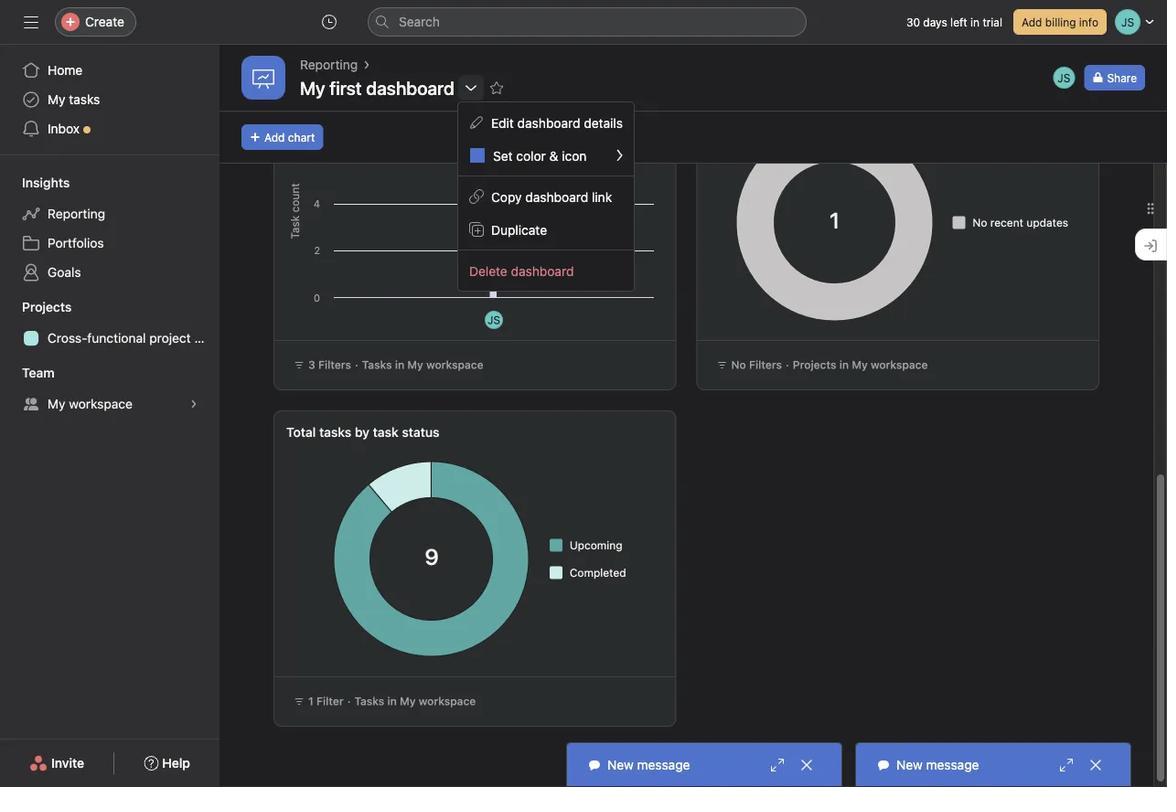 Task type: locate. For each thing, give the bounding box(es) containing it.
1 horizontal spatial expand new message image
[[1059, 758, 1074, 773]]

2 expand new message image from the left
[[1059, 758, 1074, 773]]

tasks left by
[[319, 425, 351, 440]]

0 horizontal spatial tasks
[[69, 92, 100, 107]]

by
[[355, 425, 369, 440]]

tasks in my workspace
[[362, 359, 483, 371], [354, 695, 476, 708]]

0 horizontal spatial add
[[264, 131, 285, 144]]

dashboard down the duplicate 'link'
[[511, 263, 574, 278]]

tasks in my workspace up task status
[[362, 359, 483, 371]]

1 vertical spatial tasks
[[319, 425, 351, 440]]

0 vertical spatial tasks in my workspace
[[362, 359, 483, 371]]

projects button
[[0, 298, 72, 316]]

projects up cross-
[[22, 300, 72, 315]]

tasks inside my tasks link
[[69, 92, 100, 107]]

0 horizontal spatial new message
[[607, 758, 690, 773]]

js down delete
[[487, 314, 500, 327]]

total
[[286, 425, 316, 440]]

1 horizontal spatial js
[[1058, 71, 1070, 84]]

expand new message image for 2nd close icon
[[1059, 758, 1074, 773]]

reporting link up portfolios
[[11, 199, 209, 229]]

tasks down home
[[69, 92, 100, 107]]

dashboard for details
[[517, 115, 580, 130]]

0 vertical spatial no
[[973, 216, 987, 229]]

0 horizontal spatial projects
[[22, 300, 72, 315]]

add to starred image
[[489, 80, 504, 95]]

1 filter
[[308, 695, 344, 708]]

tasks
[[69, 92, 100, 107], [319, 425, 351, 440]]

close image
[[799, 758, 814, 773], [1088, 758, 1103, 773]]

js left share button
[[1058, 71, 1070, 84]]

plan
[[194, 331, 219, 346]]

report image
[[252, 67, 274, 89]]

tasks right 3 filters
[[362, 359, 392, 371]]

add for add chart
[[264, 131, 285, 144]]

0 vertical spatial reporting
[[300, 57, 358, 72]]

30 days left in trial
[[906, 16, 1002, 28]]

home
[[48, 63, 83, 78]]

copy dashboard link link
[[458, 180, 634, 213]]

workspace
[[426, 359, 483, 371], [871, 359, 928, 371], [69, 396, 133, 412], [419, 695, 476, 708]]

tasks
[[362, 359, 392, 371], [354, 695, 384, 708]]

expand new message image
[[770, 758, 785, 773], [1059, 758, 1074, 773]]

1 horizontal spatial tasks
[[319, 425, 351, 440]]

1 vertical spatial projects
[[793, 359, 836, 371]]

1 horizontal spatial filters
[[749, 359, 782, 371]]

dashboard up set color & icon link
[[517, 115, 580, 130]]

search list box
[[368, 7, 807, 37]]

duplicate
[[491, 222, 547, 237]]

my
[[300, 77, 325, 98], [48, 92, 65, 107], [407, 359, 423, 371], [852, 359, 868, 371], [48, 396, 65, 412], [400, 695, 416, 708]]

share
[[1107, 71, 1137, 84]]

projects element
[[0, 291, 219, 357]]

my inside global 'element'
[[48, 92, 65, 107]]

2 vertical spatial dashboard
[[511, 263, 574, 278]]

1 vertical spatial no
[[731, 359, 746, 371]]

set color & icon link
[[458, 139, 634, 172]]

left
[[950, 16, 967, 28]]

1 horizontal spatial add
[[1022, 16, 1042, 28]]

cross-functional project plan link
[[11, 324, 219, 353]]

1 horizontal spatial no
[[973, 216, 987, 229]]

0 vertical spatial dashboard
[[517, 115, 580, 130]]

tasks for filters
[[362, 359, 392, 371]]

edit dashboard details
[[491, 115, 623, 130]]

in right "filter" at the bottom
[[387, 695, 397, 708]]

2 filters from the left
[[749, 359, 782, 371]]

add
[[1022, 16, 1042, 28], [264, 131, 285, 144]]

projects right no filters
[[793, 359, 836, 371]]

reporting
[[300, 57, 358, 72], [48, 206, 105, 221]]

reporting link down history icon
[[300, 55, 358, 75]]

in up task status
[[395, 359, 404, 371]]

0 vertical spatial js
[[1058, 71, 1070, 84]]

projects
[[22, 300, 72, 315], [793, 359, 836, 371]]

0 horizontal spatial close image
[[799, 758, 814, 773]]

new message
[[607, 758, 690, 773], [896, 758, 979, 773]]

chart
[[288, 131, 315, 144]]

0 horizontal spatial no
[[731, 359, 746, 371]]

details
[[584, 115, 623, 130]]

add left billing
[[1022, 16, 1042, 28]]

1 horizontal spatial reporting
[[300, 57, 358, 72]]

delete
[[469, 263, 507, 278]]

reporting down history icon
[[300, 57, 358, 72]]

js
[[1058, 71, 1070, 84], [487, 314, 500, 327]]

insights
[[22, 175, 70, 190]]

1 vertical spatial tasks
[[354, 695, 384, 708]]

cross-
[[48, 331, 87, 346]]

0 horizontal spatial expand new message image
[[770, 758, 785, 773]]

add billing info
[[1022, 16, 1098, 28]]

tasks right "filter" at the bottom
[[354, 695, 384, 708]]

create button
[[55, 7, 136, 37]]

reporting up portfolios
[[48, 206, 105, 221]]

0 vertical spatial add
[[1022, 16, 1042, 28]]

1 vertical spatial js
[[487, 314, 500, 327]]

tasks for total
[[319, 425, 351, 440]]

1 horizontal spatial new message
[[896, 758, 979, 773]]

tasks in my workspace right "filter" at the bottom
[[354, 695, 476, 708]]

1 vertical spatial reporting link
[[11, 199, 209, 229]]

2 new message from the left
[[896, 758, 979, 773]]

0 horizontal spatial js
[[487, 314, 500, 327]]

1 vertical spatial add
[[264, 131, 285, 144]]

filters
[[318, 359, 351, 371], [749, 359, 782, 371]]

0 vertical spatial reporting link
[[300, 55, 358, 75]]

share button
[[1084, 65, 1145, 91]]

my inside teams element
[[48, 396, 65, 412]]

0 horizontal spatial filters
[[318, 359, 351, 371]]

reporting link
[[300, 55, 358, 75], [11, 199, 209, 229]]

dashboard up the duplicate 'link'
[[525, 189, 588, 204]]

insights button
[[0, 174, 70, 192]]

1 filters from the left
[[318, 359, 351, 371]]

0 vertical spatial tasks
[[69, 92, 100, 107]]

dashboard
[[517, 115, 580, 130], [525, 189, 588, 204], [511, 263, 574, 278]]

see details, my workspace image
[[188, 399, 199, 410]]

days
[[923, 16, 947, 28]]

1 horizontal spatial projects
[[793, 359, 836, 371]]

projects inside dropdown button
[[22, 300, 72, 315]]

projects in my workspace
[[793, 359, 928, 371]]

my workspace link
[[11, 390, 209, 419]]

add left chart
[[264, 131, 285, 144]]

3 filters
[[308, 359, 351, 371]]

in right no filters
[[839, 359, 849, 371]]

history image
[[322, 15, 337, 29]]

expand new message image for first close icon
[[770, 758, 785, 773]]

0 horizontal spatial reporting
[[48, 206, 105, 221]]

in for 1 filter
[[387, 695, 397, 708]]

add chart
[[264, 131, 315, 144]]

first dashboard
[[329, 77, 454, 98]]

1 vertical spatial tasks in my workspace
[[354, 695, 476, 708]]

1 horizontal spatial reporting link
[[300, 55, 358, 75]]

workspace for 1 filter
[[419, 695, 476, 708]]

js button
[[1051, 65, 1077, 91]]

1
[[308, 695, 314, 708]]

1 vertical spatial dashboard
[[525, 189, 588, 204]]

0 vertical spatial projects
[[22, 300, 72, 315]]

1 horizontal spatial close image
[[1088, 758, 1103, 773]]

goals link
[[11, 258, 209, 287]]

set color & icon
[[493, 148, 587, 163]]

1 vertical spatial reporting
[[48, 206, 105, 221]]

0 vertical spatial tasks
[[362, 359, 392, 371]]

create
[[85, 14, 124, 29]]

in
[[970, 16, 980, 28], [395, 359, 404, 371], [839, 359, 849, 371], [387, 695, 397, 708]]

1 expand new message image from the left
[[770, 758, 785, 773]]

search
[[399, 14, 440, 29]]

hide sidebar image
[[24, 15, 38, 29]]

&
[[549, 148, 558, 163]]

0 horizontal spatial reporting link
[[11, 199, 209, 229]]

no
[[973, 216, 987, 229], [731, 359, 746, 371]]

info
[[1079, 16, 1098, 28]]

recent
[[990, 216, 1023, 229]]

tasks for filter
[[354, 695, 384, 708]]

functional
[[87, 331, 146, 346]]



Task type: describe. For each thing, give the bounding box(es) containing it.
delete dashboard
[[469, 263, 574, 278]]

1 new message from the left
[[607, 758, 690, 773]]

home link
[[11, 56, 209, 85]]

trial
[[983, 16, 1002, 28]]

set
[[493, 148, 513, 163]]

3
[[308, 359, 315, 371]]

tasks in my workspace for 3 filters
[[362, 359, 483, 371]]

no filters
[[731, 359, 782, 371]]

filters for 3 filters
[[318, 359, 351, 371]]

edit
[[491, 115, 514, 130]]

icon
[[562, 148, 587, 163]]

help button
[[132, 747, 202, 780]]

workspace for 3 filters
[[426, 359, 483, 371]]

edit dashboard details link
[[458, 106, 634, 139]]

workspace for no filters
[[871, 359, 928, 371]]

delete dashboard link
[[458, 254, 634, 287]]

inbox link
[[11, 114, 209, 144]]

filter
[[316, 695, 344, 708]]

global element
[[0, 45, 219, 155]]

my first dashboard
[[300, 77, 454, 98]]

30
[[906, 16, 920, 28]]

goals
[[48, 265, 81, 280]]

completed
[[570, 567, 626, 579]]

in for 3 filters
[[395, 359, 404, 371]]

add billing info button
[[1013, 9, 1107, 35]]

my tasks
[[48, 92, 100, 107]]

projects for projects
[[22, 300, 72, 315]]

2 close image from the left
[[1088, 758, 1103, 773]]

my workspace
[[48, 396, 133, 412]]

help
[[162, 756, 190, 771]]

js inside button
[[1058, 71, 1070, 84]]

in right left
[[970, 16, 980, 28]]

task status
[[373, 425, 439, 440]]

duplicate link
[[458, 213, 634, 246]]

total tasks by task status
[[286, 425, 439, 440]]

reporting inside insights element
[[48, 206, 105, 221]]

dashboard for link
[[525, 189, 588, 204]]

cross-functional project plan
[[48, 331, 219, 346]]

billing
[[1045, 16, 1076, 28]]

tasks in my workspace for 1 filter
[[354, 695, 476, 708]]

my tasks link
[[11, 85, 209, 114]]

filters for no filters
[[749, 359, 782, 371]]

no for no filters
[[731, 359, 746, 371]]

upcoming
[[570, 539, 622, 552]]

invite
[[51, 756, 84, 771]]

in for no filters
[[839, 359, 849, 371]]

show options image
[[464, 80, 478, 95]]

invite button
[[17, 747, 96, 780]]

inbox
[[48, 121, 80, 136]]

tasks for my
[[69, 92, 100, 107]]

project
[[149, 331, 191, 346]]

projects for projects in my workspace
[[793, 359, 836, 371]]

portfolios
[[48, 236, 104, 251]]

updates
[[1026, 216, 1068, 229]]

search button
[[368, 7, 807, 37]]

team
[[22, 365, 55, 380]]

link
[[592, 189, 612, 204]]

teams element
[[0, 357, 219, 423]]

no recent updates
[[973, 216, 1068, 229]]

add for add billing info
[[1022, 16, 1042, 28]]

1 close image from the left
[[799, 758, 814, 773]]

copy dashboard link
[[491, 189, 612, 204]]

color
[[516, 148, 546, 163]]

add chart button
[[241, 124, 323, 150]]

workspace inside teams element
[[69, 396, 133, 412]]

copy
[[491, 189, 522, 204]]

no for no recent updates
[[973, 216, 987, 229]]

insights element
[[0, 166, 219, 291]]

team button
[[0, 364, 55, 382]]

portfolios link
[[11, 229, 209, 258]]



Task type: vqa. For each thing, say whether or not it's contained in the screenshot.
Add billing info button
yes



